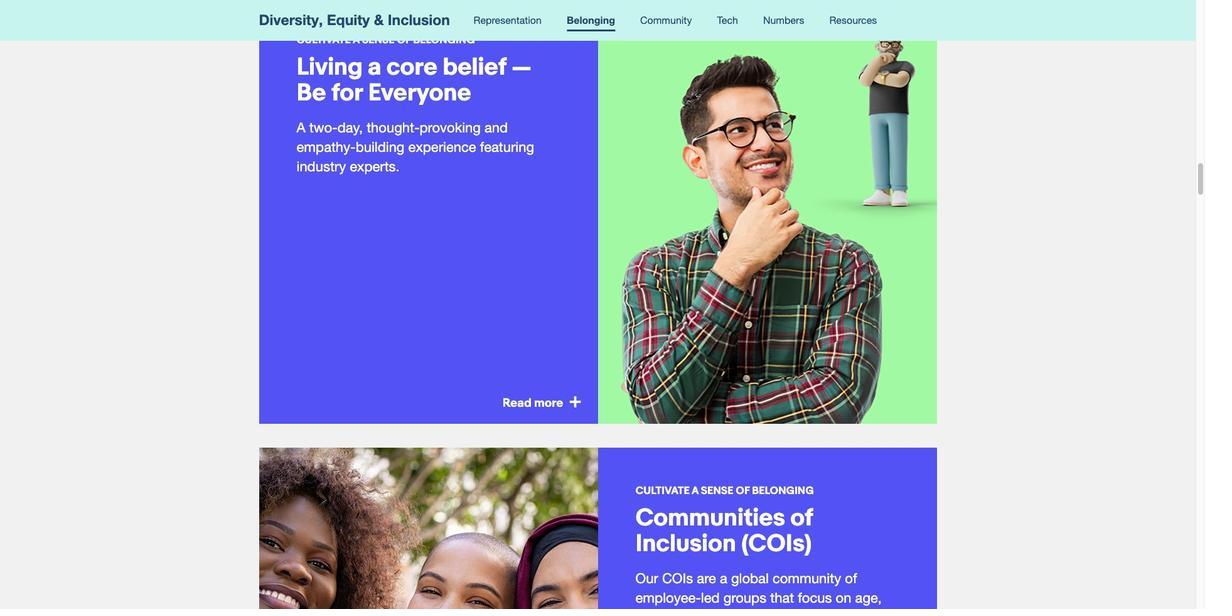 Task type: describe. For each thing, give the bounding box(es) containing it.
tech link
[[717, 14, 738, 32]]

cultivate a sense of belonging for core
[[297, 34, 475, 46]]

resources link
[[830, 14, 877, 32]]

cultivate for communities of inclusion (cois)
[[636, 484, 690, 496]]

belonging link
[[567, 14, 615, 32]]

sub navigation navigation
[[0, 0, 1196, 41]]

read
[[503, 396, 532, 410]]

of inside our cois are a global community of employee-led groups that focus on age
[[845, 570, 857, 587]]

focus
[[798, 590, 832, 606]]

decorative image image for living a core belief — be for everyone
[[598, 0, 937, 424]]

are
[[697, 570, 716, 587]]

on
[[836, 590, 852, 606]]

experts.
[[350, 158, 400, 175]]

read more button
[[467, 396, 582, 410]]

featuring
[[480, 139, 534, 155]]

day,
[[338, 120, 363, 136]]

diversity, equity & inclusion
[[259, 11, 450, 28]]

more
[[534, 396, 564, 410]]

community
[[773, 570, 842, 587]]

representation link
[[474, 14, 542, 32]]

of inside communities of inclusion (cois)
[[791, 504, 813, 531]]

tech
[[717, 14, 738, 26]]

decorative image image for communities of inclusion (cois)
[[259, 447, 598, 609]]

living
[[297, 53, 363, 80]]

numbers link
[[763, 14, 805, 32]]

a two-day, thought-provoking and empathy-building experience featuring industry experts.
[[297, 120, 534, 175]]

diversity, equity & inclusion link
[[259, 11, 450, 28]]

industry
[[297, 158, 346, 175]]

a inside living a core belief — be for everyone
[[368, 53, 382, 80]]

sense for inclusion
[[701, 484, 734, 496]]

a for communities
[[692, 484, 699, 496]]

equity
[[327, 11, 370, 28]]

community link
[[640, 14, 692, 32]]

community
[[640, 14, 692, 26]]



Task type: vqa. For each thing, say whether or not it's contained in the screenshot.
businesses
no



Task type: locate. For each thing, give the bounding box(es) containing it.
1 horizontal spatial inclusion
[[636, 530, 737, 557]]

1 horizontal spatial cultivate a sense of belonging
[[636, 484, 814, 496]]

thought-
[[367, 120, 420, 136]]

cultivate up "living" in the left of the page
[[297, 34, 351, 46]]

cultivate a sense of belonging for inclusion
[[636, 484, 814, 496]]

0 vertical spatial belonging
[[413, 34, 475, 46]]

2 vertical spatial a
[[692, 484, 699, 496]]

employee-
[[636, 590, 701, 606]]

representation
[[474, 14, 542, 26]]

and
[[485, 120, 508, 136]]

&
[[374, 11, 384, 28]]

of up core
[[397, 34, 411, 46]]

be
[[297, 79, 326, 106]]

of
[[397, 34, 411, 46], [736, 484, 750, 496]]

(cois)
[[742, 530, 812, 557]]

communities
[[636, 504, 785, 531]]

sense down &
[[362, 34, 395, 46]]

0 horizontal spatial cultivate a sense of belonging
[[297, 34, 475, 46]]

belonging up (cois)
[[752, 484, 814, 496]]

of up communities
[[736, 484, 750, 496]]

a
[[368, 53, 382, 80], [720, 570, 728, 587]]

1 vertical spatial belonging
[[752, 484, 814, 496]]

led
[[701, 590, 720, 606]]

2 horizontal spatial a
[[692, 484, 699, 496]]

1 vertical spatial of
[[736, 484, 750, 496]]

1 horizontal spatial cultivate
[[636, 484, 690, 496]]

a down diversity, equity & inclusion link
[[353, 34, 360, 46]]

1 horizontal spatial of
[[736, 484, 750, 496]]

a up communities
[[692, 484, 699, 496]]

0 vertical spatial cultivate a sense of belonging
[[297, 34, 475, 46]]

0 vertical spatial of
[[397, 34, 411, 46]]

for
[[331, 79, 363, 106]]

1 horizontal spatial of
[[845, 570, 857, 587]]

provoking
[[420, 120, 481, 136]]

0 vertical spatial decorative image image
[[598, 0, 937, 424]]

cultivate a sense of belonging down &
[[297, 34, 475, 46]]

diversity,
[[259, 11, 323, 28]]

0 vertical spatial a
[[353, 34, 360, 46]]

cultivate for living a core belief — be for everyone
[[297, 34, 351, 46]]

that
[[771, 590, 794, 606]]

0 horizontal spatial of
[[791, 504, 813, 531]]

a
[[353, 34, 360, 46], [297, 120, 306, 136], [692, 484, 699, 496]]

1 vertical spatial cultivate
[[636, 484, 690, 496]]

everyone
[[368, 79, 471, 106]]

0 vertical spatial cultivate
[[297, 34, 351, 46]]

sense
[[362, 34, 395, 46], [701, 484, 734, 496]]

a left core
[[368, 53, 382, 80]]

inclusion right &
[[388, 11, 450, 28]]

living a core belief — be for everyone
[[297, 53, 532, 106]]

inclusion
[[388, 11, 450, 28], [636, 530, 737, 557]]

a right are
[[720, 570, 728, 587]]

inclusion inside sub navigation navigation
[[388, 11, 450, 28]]

1 vertical spatial inclusion
[[636, 530, 737, 557]]

belonging
[[413, 34, 475, 46], [752, 484, 814, 496]]

sense up communities
[[701, 484, 734, 496]]

belief
[[443, 53, 507, 80]]

inclusion up cois at bottom right
[[636, 530, 737, 557]]

a inside our cois are a global community of employee-led groups that focus on age
[[720, 570, 728, 587]]

a for living
[[353, 34, 360, 46]]

cultivate
[[297, 34, 351, 46], [636, 484, 690, 496]]

0 vertical spatial sense
[[362, 34, 395, 46]]

communities of inclusion (cois)
[[636, 504, 813, 557]]

1 vertical spatial sense
[[701, 484, 734, 496]]

numbers
[[763, 14, 805, 26]]

0 horizontal spatial belonging
[[413, 34, 475, 46]]

belonging for belief
[[413, 34, 475, 46]]

read more
[[503, 396, 564, 410]]

of up community
[[791, 504, 813, 531]]

sense for core
[[362, 34, 395, 46]]

0 horizontal spatial of
[[397, 34, 411, 46]]

a left two-
[[297, 120, 306, 136]]

cultivate a sense of belonging
[[297, 34, 475, 46], [636, 484, 814, 496]]

1 horizontal spatial sense
[[701, 484, 734, 496]]

of for core
[[397, 34, 411, 46]]

empathy-
[[297, 139, 356, 155]]

0 vertical spatial of
[[791, 504, 813, 531]]

1 horizontal spatial a
[[353, 34, 360, 46]]

0 horizontal spatial a
[[368, 53, 382, 80]]

a inside a two-day, thought-provoking and empathy-building experience featuring industry experts.
[[297, 120, 306, 136]]

of for inclusion
[[736, 484, 750, 496]]

cois
[[662, 570, 693, 587]]

building
[[356, 139, 405, 155]]

belonging
[[567, 14, 615, 26]]

two-
[[309, 120, 338, 136]]

global
[[731, 570, 769, 587]]

0 horizontal spatial sense
[[362, 34, 395, 46]]

0 vertical spatial a
[[368, 53, 382, 80]]

resources
[[830, 14, 877, 26]]

experience
[[409, 139, 476, 155]]

core
[[387, 53, 438, 80]]

inclusion inside communities of inclusion (cois)
[[636, 530, 737, 557]]

of up the on
[[845, 570, 857, 587]]

0 horizontal spatial cultivate
[[297, 34, 351, 46]]

0 horizontal spatial a
[[297, 120, 306, 136]]

groups
[[724, 590, 767, 606]]

1 horizontal spatial a
[[720, 570, 728, 587]]

cultivate up communities
[[636, 484, 690, 496]]

1 vertical spatial decorative image image
[[259, 447, 598, 609]]

1 horizontal spatial belonging
[[752, 484, 814, 496]]

of
[[791, 504, 813, 531], [845, 570, 857, 587]]

decorative image image
[[598, 0, 937, 424], [259, 447, 598, 609]]

1 vertical spatial a
[[720, 570, 728, 587]]

—
[[512, 53, 532, 80]]

1 vertical spatial a
[[297, 120, 306, 136]]

our
[[636, 570, 659, 587]]

belonging for (cois)
[[752, 484, 814, 496]]

1 vertical spatial of
[[845, 570, 857, 587]]

0 vertical spatial inclusion
[[388, 11, 450, 28]]

0 horizontal spatial inclusion
[[388, 11, 450, 28]]

cultivate a sense of belonging up communities
[[636, 484, 814, 496]]

1 vertical spatial cultivate a sense of belonging
[[636, 484, 814, 496]]

our cois are a global community of employee-led groups that focus on age
[[636, 570, 887, 609]]

belonging up belief
[[413, 34, 475, 46]]



